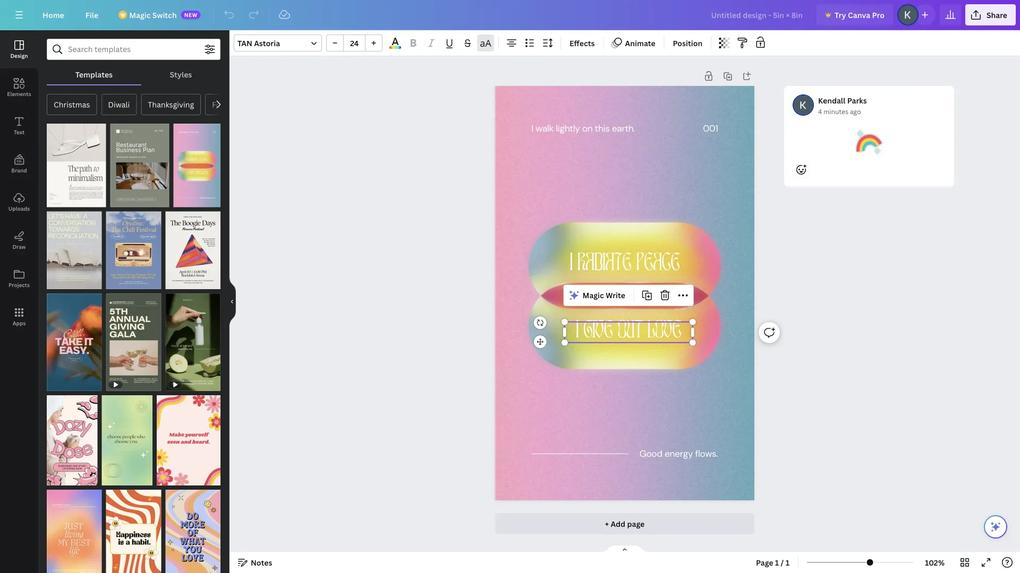 Task type: describe. For each thing, give the bounding box(es) containing it.
orange yellow retro quote wallpaper your story image
[[106, 490, 161, 574]]

denim blue scarlet pink experimental type anxiety-calming motivational phone wallpaper image
[[47, 294, 102, 392]]

side panel tab list
[[0, 30, 38, 336]]

hide image
[[229, 277, 236, 328]]

energy
[[665, 448, 693, 460]]

sky blue gold white 80s aesthetic music portrait trending portrait poster group
[[106, 205, 161, 290]]

draw
[[12, 243, 26, 251]]

1 for the restaurant business plan in green white minimal corporate style group
[[115, 197, 119, 204]]

page
[[627, 519, 645, 530]]

sky blue gold white 80s aesthetic music portrait trending portrait poster image
[[106, 212, 161, 290]]

uploads button
[[0, 183, 38, 222]]

of for pastel pink pink cartoon type self-help podcast instagram story group
[[57, 476, 65, 483]]

15
[[130, 197, 136, 204]]

design
[[10, 52, 28, 59]]

1 for pastel pink pink cartoon type self-help podcast instagram story group
[[52, 476, 55, 483]]

tan
[[238, 38, 252, 48]]

i for i walk lightly on this earth.
[[532, 122, 534, 134]]

pro
[[872, 10, 885, 20]]

jan 26 cultural appreciation poster in light yellow light blue photocentric style group
[[47, 205, 102, 290]]

+ add page button
[[495, 514, 755, 535]]

add
[[611, 519, 626, 530]]

elements button
[[0, 69, 38, 107]]

elements
[[7, 90, 31, 98]]

styles
[[170, 69, 192, 79]]

minutes
[[824, 107, 849, 116]]

text button
[[0, 107, 38, 145]]

switch
[[152, 10, 177, 20]]

main menu bar
[[0, 0, 1020, 30]]

food
[[212, 100, 230, 110]]

ago
[[850, 107, 861, 116]]

projects
[[8, 282, 30, 289]]

green gradient simple quotes choose people who choose you instagram story group
[[102, 390, 152, 486]]

orange pink textured gradient motivational quote instagram story image
[[47, 490, 102, 574]]

design button
[[0, 30, 38, 69]]

001
[[703, 122, 718, 134]]

kendall parks 4 minutes ago
[[818, 95, 867, 116]]

parks
[[847, 95, 867, 105]]

magic write button
[[566, 287, 630, 304]]

i give out love
[[576, 320, 681, 345]]

peace
[[636, 253, 680, 278]]

notes button
[[234, 555, 277, 572]]

orange yellow retro quote wallpaper your story group
[[106, 484, 161, 574]]

try canva pro button
[[817, 4, 893, 26]]

Search templates search field
[[68, 39, 199, 60]]

diwali
[[108, 100, 130, 110]]

jan 26 cultural appreciation poster in light yellow light blue photocentric style image
[[47, 212, 102, 290]]

christmas button
[[47, 94, 97, 115]]

kendall parks list
[[784, 86, 959, 221]]

position
[[673, 38, 703, 48]]

canva assistant image
[[989, 521, 1002, 534]]

notes
[[251, 558, 272, 568]]

expressing gratitude image
[[857, 130, 882, 155]]

2 for cream black refined luxe elegant article page a4 document group
[[66, 197, 69, 204]]

apps
[[13, 320, 26, 327]]

on
[[582, 122, 593, 134]]

animate button
[[608, 35, 660, 52]]

flows.
[[695, 448, 718, 460]]

try
[[835, 10, 846, 20]]

color range image
[[390, 46, 401, 49]]

effects button
[[565, 35, 599, 52]]

new
[[184, 11, 198, 18]]

projects button
[[0, 260, 38, 298]]

draw button
[[0, 222, 38, 260]]

magic for magic switch
[[129, 10, 151, 20]]

pastel pink pink cartoon type self-help podcast instagram story group
[[47, 390, 97, 486]]

i walk lightly on this earth.
[[532, 122, 635, 134]]

+ add page
[[605, 519, 645, 530]]

walk
[[536, 122, 554, 134]]

pink red yellow retro colorful motivational quote poster group
[[157, 390, 221, 486]]

denim blue scarlet pink experimental type anxiety-calming motivational phone wallpaper group
[[47, 287, 102, 392]]

good
[[640, 448, 663, 460]]

show pages image
[[599, 545, 650, 554]]

animate
[[625, 38, 656, 48]]

tan astoria button
[[234, 35, 322, 52]]

pastel groovy retro motivational quote instagram story group
[[165, 484, 221, 574]]

position button
[[669, 35, 707, 52]]

templates
[[75, 69, 113, 79]]



Task type: vqa. For each thing, say whether or not it's contained in the screenshot.
Design button in the top left of the page
yes



Task type: locate. For each thing, give the bounding box(es) containing it.
1 vertical spatial 1 of 2
[[52, 476, 69, 483]]

share button
[[966, 4, 1016, 26]]

2 inside pastel pink pink cartoon type self-help podcast instagram story group
[[66, 476, 69, 483]]

thanksgiving
[[148, 100, 194, 110]]

file
[[85, 10, 98, 20]]

templates button
[[47, 64, 141, 84]]

magic switch
[[129, 10, 177, 20]]

group
[[326, 35, 383, 52]]

i
[[532, 122, 534, 134], [570, 253, 573, 278], [576, 320, 579, 345]]

of inside pastel pink pink cartoon type self-help podcast instagram story group
[[57, 476, 65, 483]]

1 horizontal spatial i
[[570, 253, 573, 278]]

of inside the restaurant business plan in green white minimal corporate style group
[[120, 197, 128, 204]]

food button
[[205, 94, 237, 115]]

styles button
[[141, 64, 221, 84]]

pastel groovy retro motivational quote instagram story image
[[165, 490, 221, 574]]

magic left write
[[583, 291, 604, 301]]

share
[[987, 10, 1008, 20]]

good energy flows.
[[640, 448, 718, 460]]

of inside cream black refined luxe elegant article page a4 document group
[[57, 197, 65, 204]]

Design title text field
[[703, 4, 813, 26]]

1 of 15
[[115, 197, 136, 204]]

try canva pro
[[835, 10, 885, 20]]

+
[[605, 519, 609, 530]]

pink red yellow retro colorful motivational quote poster image
[[157, 396, 221, 486]]

2 1 of 2 from the top
[[52, 476, 69, 483]]

i left give
[[576, 320, 579, 345]]

1 of 2 for cream black refined luxe elegant article page a4 document group
[[52, 197, 69, 204]]

radiate
[[578, 253, 632, 278]]

brand
[[11, 167, 27, 174]]

2 for pastel pink pink cartoon type self-help podcast instagram story group
[[66, 476, 69, 483]]

diwali button
[[101, 94, 137, 115]]

canva
[[848, 10, 871, 20]]

0 vertical spatial i
[[532, 122, 534, 134]]

kendall
[[818, 95, 846, 105]]

dark green white photocentric neutral clean beauty brands sustainable beauty your story group
[[165, 287, 221, 392]]

1 of 2 inside cream black refined luxe elegant article page a4 document group
[[52, 197, 69, 204]]

home
[[43, 10, 64, 20]]

of for cream black refined luxe elegant article page a4 document group
[[57, 197, 65, 204]]

1
[[52, 197, 55, 204], [115, 197, 119, 204], [52, 476, 55, 483], [775, 558, 779, 568], [786, 558, 790, 568]]

home link
[[34, 4, 73, 26]]

1 of 2 inside pastel pink pink cartoon type self-help podcast instagram story group
[[52, 476, 69, 483]]

orange pink textured gradient motivational quote instagram story group
[[47, 484, 102, 574]]

magic write
[[583, 291, 625, 301]]

magic left "switch"
[[129, 10, 151, 20]]

0 vertical spatial 1 of 2
[[52, 197, 69, 204]]

1 horizontal spatial magic
[[583, 291, 604, 301]]

write
[[606, 291, 625, 301]]

magic inside button
[[583, 291, 604, 301]]

1 of 2
[[52, 197, 69, 204], [52, 476, 69, 483]]

of right uploads button on the top
[[57, 197, 65, 204]]

1 of 2 up orange pink textured gradient motivational quote instagram story group on the bottom left of the page
[[52, 476, 69, 483]]

christmas
[[54, 100, 90, 110]]

astoria
[[254, 38, 280, 48]]

of up orange pink textured gradient motivational quote instagram story group on the bottom left of the page
[[57, 476, 65, 483]]

magic
[[129, 10, 151, 20], [583, 291, 604, 301]]

charity gala your story in dark green light yellow classy minimalist style group
[[106, 287, 161, 392]]

1 vertical spatial 2
[[66, 476, 69, 483]]

1 inside cream black refined luxe elegant article page a4 document group
[[52, 197, 55, 204]]

2 up orange pink textured gradient motivational quote instagram story group on the bottom left of the page
[[66, 476, 69, 483]]

0 horizontal spatial magic
[[129, 10, 151, 20]]

magic for magic write
[[583, 291, 604, 301]]

1 inside the restaurant business plan in green white minimal corporate style group
[[115, 197, 119, 204]]

this
[[595, 122, 610, 134]]

1 of 2 right uploads button on the top
[[52, 197, 69, 204]]

out
[[618, 320, 643, 345]]

– – number field
[[347, 38, 362, 48]]

green gradient simple quotes choose people who choose you instagram story image
[[102, 396, 152, 486]]

0 vertical spatial magic
[[129, 10, 151, 20]]

2 horizontal spatial i
[[576, 320, 579, 345]]

2 inside cream black refined luxe elegant article page a4 document group
[[66, 197, 69, 204]]

1 vertical spatial magic
[[583, 291, 604, 301]]

give
[[584, 320, 613, 345]]

1 of 2 for pastel pink pink cartoon type self-help podcast instagram story group
[[52, 476, 69, 483]]

2 up 'jan 26 cultural appreciation poster in light yellow light blue photocentric style' group
[[66, 197, 69, 204]]

brand button
[[0, 145, 38, 183]]

lightly
[[556, 122, 580, 134]]

restaurant business plan in green white minimal corporate style group
[[110, 117, 169, 207]]

of left 15
[[120, 197, 128, 204]]

102% button
[[918, 555, 952, 572]]

/
[[781, 558, 784, 568]]

ivory red pink 80s aesthetic music portrait trending poster image
[[165, 212, 221, 290]]

magic inside main menu bar
[[129, 10, 151, 20]]

uploads
[[8, 205, 30, 212]]

0 vertical spatial 2
[[66, 197, 69, 204]]

i for i radiate peace
[[570, 253, 573, 278]]

gold turquoise pink tactile psychedelic peaceful awareness quotes square psychedelic instagram story group
[[174, 117, 221, 207]]

page 1 / 1
[[756, 558, 790, 568]]

file button
[[77, 4, 107, 26]]

2 2 from the top
[[66, 476, 69, 483]]

page
[[756, 558, 773, 568]]

of
[[57, 197, 65, 204], [120, 197, 128, 204], [57, 476, 65, 483]]

2 vertical spatial i
[[576, 320, 579, 345]]

thanksgiving button
[[141, 94, 201, 115]]

tan astoria
[[238, 38, 280, 48]]

4
[[818, 107, 822, 116]]

i for i give out love
[[576, 320, 579, 345]]

0 horizontal spatial i
[[532, 122, 534, 134]]

i radiate peace
[[570, 253, 680, 278]]

gold turquoise pink tactile psychedelic peaceful awareness quotes square psychedelic instagram story image
[[174, 124, 221, 207]]

cream black refined luxe elegant article page a4 document group
[[47, 117, 106, 207]]

i left "walk" at the right top of page
[[532, 122, 534, 134]]

1 for cream black refined luxe elegant article page a4 document group
[[52, 197, 55, 204]]

1 inside pastel pink pink cartoon type self-help podcast instagram story group
[[52, 476, 55, 483]]

102%
[[925, 558, 945, 568]]

i left 'radiate'
[[570, 253, 573, 278]]

2
[[66, 197, 69, 204], [66, 476, 69, 483]]

earth.
[[612, 122, 635, 134]]

ivory red pink 80s aesthetic music portrait trending poster group
[[165, 205, 221, 290]]

apps button
[[0, 298, 38, 336]]

effects
[[570, 38, 595, 48]]

1 2 from the top
[[66, 197, 69, 204]]

1 vertical spatial i
[[570, 253, 573, 278]]

love
[[648, 320, 681, 345]]

text
[[14, 129, 25, 136]]

1 1 of 2 from the top
[[52, 197, 69, 204]]

of for the restaurant business plan in green white minimal corporate style group
[[120, 197, 128, 204]]



